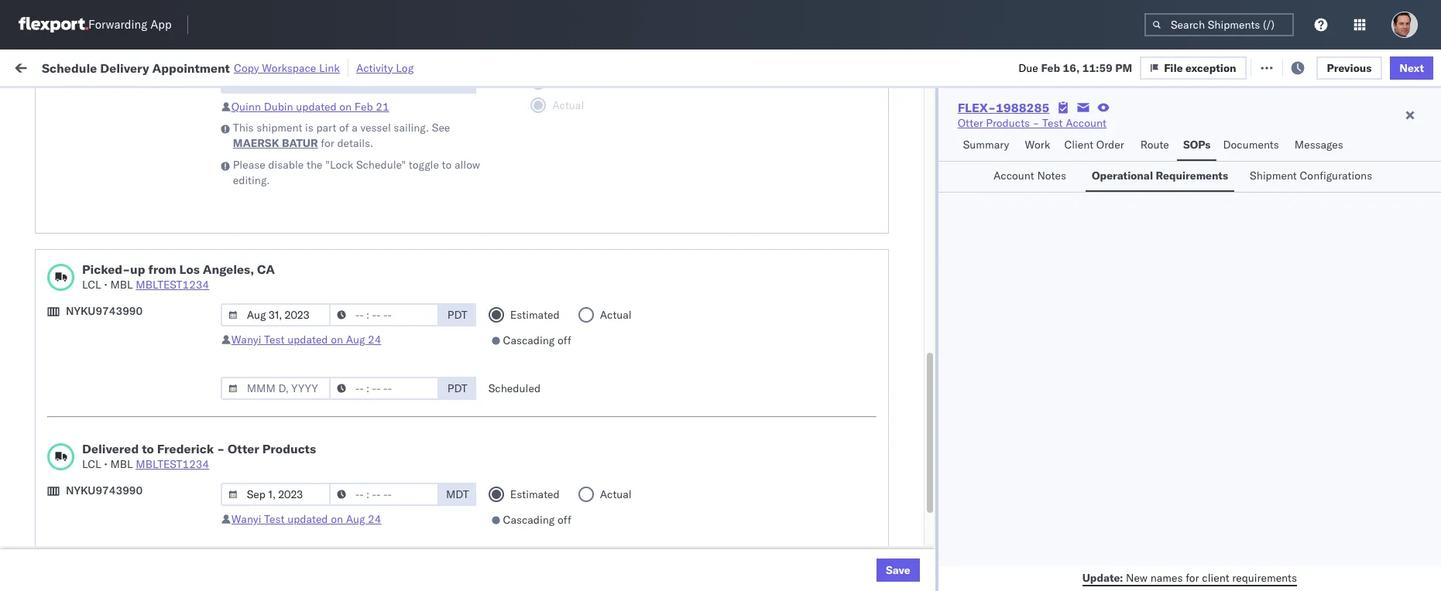 Task type: locate. For each thing, give the bounding box(es) containing it.
cascading off
[[503, 334, 572, 348], [503, 514, 572, 528]]

schedule pickup from los angeles, ca link
[[36, 91, 226, 122], [36, 125, 226, 156], [36, 227, 226, 258], [36, 364, 226, 395], [36, 432, 226, 463]]

1 • from the top
[[104, 278, 108, 292]]

2 vertical spatial confirm pickup from los angeles, ca button
[[36, 508, 220, 525]]

2 integration from the top
[[691, 305, 745, 319]]

cascading for mdt
[[503, 514, 555, 528]]

schedule delivery appointment button for 12:30 pm pst, feb 17, 2023
[[36, 303, 191, 320]]

mbl down picked-
[[110, 278, 133, 292]]

-- : -- -- text field down "20,"
[[329, 377, 439, 401]]

1 vertical spatial aug
[[346, 513, 365, 527]]

2 mbltest1234 from the top
[[136, 458, 209, 472]]

11:59 for schedule pickup from los angeles, ca button associated with 11:59 pm pst, feb 21, 2023
[[255, 441, 285, 455]]

mbltest1234 for from
[[136, 278, 209, 292]]

1 pdt from the top
[[448, 75, 468, 89]]

actual for pdt
[[600, 308, 632, 322]]

flex-2001714 for schedule delivery appointment
[[874, 305, 955, 319]]

integration
[[691, 271, 745, 285], [691, 305, 745, 319]]

1 vertical spatial to
[[142, 442, 154, 457]]

1 vertical spatial mbltest1234
[[136, 458, 209, 472]]

2 vertical spatial schedule delivery appointment button
[[36, 406, 191, 423]]

1 vertical spatial 1977428
[[908, 407, 955, 421]]

angeles, for 11:59 pm pst, feb 21, 2023
[[166, 433, 209, 447]]

1 vertical spatial pdt
[[448, 308, 468, 322]]

workitem
[[17, 126, 58, 138]]

ocean for 9:30 am pst, feb 24, 2023's confirm pickup from los angeles, ca link
[[485, 509, 517, 523]]

11:59 down "maersk batur" link
[[255, 168, 285, 182]]

flex-1988285 link
[[958, 100, 1050, 115]]

770 at risk
[[286, 60, 339, 74]]

(3)
[[252, 60, 272, 74]]

numbers up operational requirements
[[1136, 126, 1174, 138]]

0 vertical spatial work
[[169, 60, 196, 74]]

confirm pickup from los angeles, ca button for 11:59 pm pst, feb 23, 2023
[[36, 474, 220, 491]]

updated up 12:00 am pst, feb 25, 2023
[[288, 513, 328, 527]]

1 cascading off from the top
[[503, 334, 572, 348]]

import work button
[[125, 50, 203, 84]]

4 ocean lcl from the top
[[485, 509, 539, 523]]

12:00 am pst, feb 25, 2023
[[255, 543, 403, 557]]

messages
[[1295, 138, 1344, 152]]

schedule for 12:30 pm pst, feb 17, 2023 "schedule delivery appointment" link
[[36, 304, 81, 318]]

1 vertical spatial am
[[288, 543, 306, 557]]

confirm pickup from los angeles, ca button down delivered
[[36, 474, 220, 491]]

12:30 up 12:00 pm pst, feb 20, 2023
[[255, 305, 285, 319]]

14, right of
[[356, 134, 372, 148]]

lcl inside picked-up from los angeles, ca lcl • mbl mbltest1234
[[82, 278, 101, 292]]

schedule pickup from los angeles international airport link
[[36, 261, 226, 292]]

wanyi test updated on aug 24 button down mmm d, yyyy text field on the left of the page
[[231, 333, 381, 347]]

nyku9743990 for delivered to frederick - otter products
[[66, 484, 143, 498]]

0 vertical spatial estimated
[[510, 308, 560, 322]]

allow
[[455, 158, 480, 172]]

1 estimated from the top
[[510, 308, 560, 322]]

2 schedule delivery appointment button from the top
[[36, 303, 191, 320]]

3 schedule delivery appointment link from the top
[[36, 406, 191, 421]]

mbltest1234 inside picked-up from los angeles, ca lcl • mbl mbltest1234
[[136, 278, 209, 292]]

is
[[305, 121, 314, 135]]

1 vertical spatial integration test account - western digital
[[691, 305, 899, 319]]

batur
[[282, 136, 318, 150]]

12:30 for schedule delivery appointment
[[255, 305, 285, 319]]

7:30 for schedule delivery appointment
[[255, 407, 278, 421]]

file
[[1177, 60, 1196, 74], [1164, 61, 1183, 75]]

4 schedule pickup from los angeles, ca button from the top
[[36, 364, 226, 396]]

1 vertical spatial products
[[616, 237, 660, 251]]

2001714 for schedule delivery appointment
[[908, 305, 955, 319]]

2 nyku9743990 from the top
[[66, 484, 143, 498]]

1 confirm pickup from los angeles, ca from the top
[[36, 202, 220, 216]]

3 confirm pickup from los angeles, ca from the top
[[36, 509, 220, 523]]

1 12:00 from the top
[[255, 339, 285, 353]]

3 ocean lcl from the top
[[485, 407, 539, 421]]

3 resize handle column header from the left
[[459, 120, 477, 592]]

1 vertical spatial schedule delivery appointment button
[[36, 303, 191, 320]]

0 horizontal spatial 1988285
[[908, 237, 955, 251]]

delivery for 7:30
[[84, 406, 124, 420]]

confirm pickup from los angeles, ca link up up
[[36, 201, 220, 217]]

client
[[1065, 138, 1094, 152]]

2 vertical spatial 1977428
[[908, 509, 955, 523]]

flex-2001714 for schedule pickup from los angeles international airport
[[874, 271, 955, 285]]

-- : -- -- text field up no in the top of the page
[[329, 70, 439, 94]]

schedule for 7:30 pm pst, feb 21, 2023 schedule pickup from los angeles, ca link
[[36, 365, 81, 378]]

quinn dubin updated on feb 21
[[231, 100, 389, 114]]

estimated right mdt
[[510, 488, 560, 502]]

shipment configurations
[[1250, 169, 1373, 183]]

2 11:59 pm pst, feb 14, 2023 from the top
[[255, 168, 402, 182]]

1 confirm pickup from los angeles, ca button from the top
[[36, 201, 220, 218]]

nyku9743990 up "customs"
[[66, 304, 143, 318]]

2 flex-1911408 from the top
[[874, 168, 955, 182]]

2 7:30 from the top
[[255, 407, 278, 421]]

aug for mdt
[[346, 513, 365, 527]]

2 air from the top
[[485, 339, 499, 353]]

confirm pickup from los angeles, ca link down delivered
[[36, 474, 220, 489]]

1 ocean fcl from the top
[[485, 475, 539, 489]]

schedule pickup from los angeles, ca for 11:59 pm pst, feb 16, 2023
[[36, 228, 209, 258]]

order
[[1097, 138, 1125, 152]]

0 vertical spatial 16,
[[1063, 61, 1080, 75]]

demu1232567 down container
[[977, 134, 1055, 148]]

ca left delivered
[[36, 448, 50, 462]]

1911408 left summary
[[908, 134, 955, 148]]

documents down upload
[[36, 346, 92, 360]]

1 vertical spatial work
[[1025, 138, 1051, 152]]

2 flex-2001714 from the top
[[874, 305, 955, 319]]

documents inside upload customs clearance documents
[[36, 346, 92, 360]]

1 vertical spatial flex-1977428
[[874, 407, 955, 421]]

5 ocean from the top
[[485, 509, 517, 523]]

3 schedule pickup from los angeles, ca from the top
[[36, 228, 209, 258]]

3 schedule pickup from los angeles, ca button from the top
[[36, 227, 226, 260]]

from inside schedule pickup from los angeles international airport
[[121, 262, 143, 276]]

schedule delivery appointment button down workitem button
[[36, 167, 191, 184]]

1 vertical spatial flex-2001714
[[874, 305, 955, 319]]

11:59
[[1083, 61, 1113, 75], [255, 134, 285, 148], [255, 168, 285, 182], [255, 237, 285, 251], [255, 441, 285, 455], [255, 475, 285, 489]]

11:59 up disable
[[255, 134, 285, 148]]

llc
[[770, 237, 789, 251]]

1 horizontal spatial honeywell
[[691, 407, 742, 421]]

1 17, from the top
[[356, 271, 372, 285]]

21, up 11:59 pm pst, feb 21, 2023
[[349, 407, 366, 421]]

17, down 11:59 pm pst, feb 16, 2023
[[356, 271, 372, 285]]

1 wanyi test updated on aug 24 from the top
[[231, 333, 381, 347]]

2 ocean lcl from the top
[[485, 373, 539, 387]]

flex-1911408 for confirm pickup from los angeles, ca
[[874, 475, 955, 489]]

mbl inside delivered to frederick - otter products lcl • mbl mbltest1234
[[110, 458, 133, 472]]

1 vertical spatial estimated
[[510, 488, 560, 502]]

lcl
[[519, 237, 539, 251], [82, 278, 101, 292], [519, 373, 539, 387], [519, 407, 539, 421], [82, 458, 101, 472], [519, 509, 539, 523]]

schedule pickup from los angeles, ca for 7:30 pm pst, feb 21, 2023
[[36, 365, 209, 394]]

1 vertical spatial actual
[[600, 488, 632, 502]]

bookings for 12:00 am pst, feb 25, 2023
[[588, 543, 633, 557]]

1 vertical spatial flex-1988285
[[874, 237, 955, 251]]

bookings test consignee
[[588, 475, 712, 489], [588, 543, 712, 557], [691, 543, 815, 557]]

1 demu1232567 from the top
[[977, 134, 1055, 148]]

:
[[360, 96, 363, 107]]

7:30 pm pst, feb 21, 2023
[[255, 373, 395, 387], [255, 407, 395, 421]]

am down 9:30 am pst, feb 24, 2023
[[288, 543, 306, 557]]

work inside import work "button"
[[169, 60, 196, 74]]

numbers down container
[[977, 132, 1015, 144]]

2 vertical spatial for
[[1186, 571, 1200, 585]]

on left ":"
[[340, 100, 352, 114]]

1911408 for confirm pickup from los angeles, ca
[[908, 475, 955, 489]]

1 schedule delivery appointment from the top
[[36, 168, 191, 182]]

0 vertical spatial cascading off
[[503, 334, 572, 348]]

to left allow
[[442, 158, 452, 172]]

0 vertical spatial flex-1977428
[[874, 373, 955, 387]]

snooze
[[429, 126, 460, 138]]

21, up 23,
[[356, 441, 372, 455]]

0 vertical spatial 1988285
[[996, 100, 1050, 115]]

flex-2001714
[[874, 271, 955, 285], [874, 305, 955, 319]]

0 vertical spatial nyku9743990
[[66, 304, 143, 318]]

ocean for 7:30 pm pst, feb 21, 2023 "schedule delivery appointment" link
[[485, 407, 517, 421]]

1 flex-2001714 from the top
[[874, 271, 955, 285]]

• down picked-
[[104, 278, 108, 292]]

demu1232567 up mofu0618318
[[977, 168, 1055, 182]]

4 1911408 from the top
[[908, 543, 955, 557]]

schedule"
[[356, 158, 406, 172]]

pickup for 12:30 pm pst, feb 17, 2023
[[84, 262, 118, 276]]

0 vertical spatial air
[[485, 305, 499, 319]]

test 20 wi team assignment
[[1278, 168, 1413, 182]]

estimated for pdt
[[510, 308, 560, 322]]

1 vertical spatial confirm pickup from los angeles, ca link
[[36, 474, 220, 489]]

estimated for mdt
[[510, 488, 560, 502]]

11:59 down editing.
[[255, 237, 285, 251]]

wanyi test updated on aug 24 down mmm d, yyyy text field on the left of the page
[[231, 333, 381, 347]]

2 wanyi test updated on aug 24 button from the top
[[231, 513, 381, 527]]

configurations
[[1300, 169, 1373, 183]]

1911408
[[908, 134, 955, 148], [908, 168, 955, 182], [908, 475, 955, 489], [908, 543, 955, 557]]

7:30 pm pst, feb 21, 2023 for schedule pickup from los angeles, ca
[[255, 373, 395, 387]]

ca left 9:30
[[205, 509, 220, 523]]

maersk batur link
[[233, 136, 318, 151]]

11:59 pm pst, feb 21, 2023
[[255, 441, 402, 455]]

nyku9743990 down delivered
[[66, 484, 143, 498]]

am for 9:30
[[281, 509, 299, 523]]

ca down 'workitem'
[[36, 141, 50, 155]]

appointment up frederick
[[127, 406, 191, 420]]

lcl inside delivered to frederick - otter products lcl • mbl mbltest1234
[[82, 458, 101, 472]]

2 vertical spatial 21,
[[356, 441, 372, 455]]

container numbers
[[977, 120, 1018, 144]]

1 vertical spatial integration
[[691, 305, 745, 319]]

0 vertical spatial 11:59 pm pst, feb 14, 2023
[[255, 134, 402, 148]]

flex-1977428 for 7:30 pm pst, feb 21, 2023
[[874, 373, 955, 387]]

2 • from the top
[[104, 458, 108, 472]]

3 1977428 from the top
[[908, 509, 955, 523]]

schedule delivery appointment button down airport
[[36, 303, 191, 320]]

mmm d, yyyy text field up progress
[[221, 70, 331, 94]]

confirm pickup from los angeles, ca up up
[[36, 202, 220, 216]]

1 12:30 from the top
[[255, 271, 285, 285]]

flex-1977428
[[874, 373, 955, 387], [874, 407, 955, 421], [874, 509, 955, 523]]

0 vertical spatial schedule delivery appointment link
[[36, 167, 191, 182]]

import work
[[132, 60, 196, 74]]

confirm pickup from los angeles, ca button up confirm delivery
[[36, 508, 220, 525]]

documents up shipment
[[1224, 138, 1280, 152]]

by:
[[56, 95, 71, 109]]

0 vertical spatial confirm pickup from los angeles, ca link
[[36, 201, 220, 217]]

angeles,
[[166, 92, 209, 106], [166, 126, 209, 140], [160, 202, 203, 216], [166, 228, 209, 242], [203, 262, 254, 277], [166, 365, 209, 378], [166, 433, 209, 447], [160, 475, 203, 488], [160, 509, 203, 523]]

am
[[281, 509, 299, 523], [288, 543, 306, 557]]

updated down mmm d, yyyy text field on the left of the page
[[288, 333, 328, 347]]

1 vertical spatial flex-2150210
[[874, 578, 955, 591]]

2150210
[[908, 339, 955, 353], [908, 578, 955, 591]]

mbltest1234 down frederick
[[136, 458, 209, 472]]

2001714
[[908, 271, 955, 285], [908, 305, 955, 319]]

1 vertical spatial 12:30
[[255, 305, 285, 319]]

flex-1988285 down flex-2006134
[[874, 237, 955, 251]]

los inside schedule pickup from los angeles international airport
[[146, 262, 163, 276]]

4 schedule pickup from los angeles, ca link from the top
[[36, 364, 226, 395]]

0 vertical spatial flex-2001714
[[874, 271, 955, 285]]

23,
[[356, 475, 372, 489]]

3 confirm pickup from los angeles, ca link from the top
[[36, 508, 220, 523]]

on left "20,"
[[331, 333, 343, 347]]

pm for schedule pickup from los angeles, ca link corresponding to 11:59 pm pst, feb 21, 2023
[[288, 441, 305, 455]]

0 vertical spatial integration
[[691, 271, 745, 285]]

1988285 down 2006134
[[908, 237, 955, 251]]

route
[[1141, 138, 1170, 152]]

12:00 down mmm d, yyyy text field on the left of the page
[[255, 339, 285, 353]]

quinn dubin updated on feb 21 button
[[231, 100, 389, 114]]

1 vertical spatial digital
[[867, 305, 899, 319]]

schedule pickup from los angeles, ca link for 11:59 pm pst, feb 14, 2023
[[36, 125, 226, 156]]

0 vertical spatial 7:30 pm pst, feb 21, 2023
[[255, 373, 395, 387]]

workitem button
[[9, 123, 230, 139]]

1 actual from the top
[[600, 308, 632, 322]]

feb
[[1042, 61, 1061, 75], [355, 100, 373, 114], [334, 134, 353, 148], [334, 168, 353, 182], [334, 237, 353, 251], [334, 271, 353, 285], [334, 305, 353, 319], [334, 339, 353, 353], [327, 373, 346, 387], [327, 407, 346, 421], [334, 441, 353, 455], [334, 475, 353, 489], [328, 509, 347, 523], [335, 543, 354, 557]]

2023 for schedule pickup from los angeles, ca link related to 11:59 pm pst, feb 16, 2023
[[375, 237, 402, 251]]

1 vertical spatial off
[[558, 514, 572, 528]]

mmm d, yyyy text field up 9:30
[[221, 483, 331, 507]]

updated up is
[[296, 100, 337, 114]]

0 vertical spatial 14,
[[356, 134, 372, 148]]

for left work,
[[149, 96, 161, 107]]

7:30 pm pst, feb 21, 2023 up 11:59 pm pst, feb 21, 2023
[[255, 407, 395, 421]]

flex-1911408 for schedule delivery appointment
[[874, 168, 955, 182]]

11:59 for confirm pickup from los angeles, ca button corresponding to 11:59 pm pst, feb 23, 2023
[[255, 475, 285, 489]]

0 vertical spatial 1977428
[[908, 373, 955, 387]]

ca inside picked-up from los angeles, ca lcl • mbl mbltest1234
[[257, 262, 275, 277]]

mbltest1234 button down angeles
[[136, 278, 209, 292]]

0 horizontal spatial honeywell
[[588, 407, 639, 421]]

1 14, from the top
[[356, 134, 372, 148]]

0 vertical spatial actual
[[600, 308, 632, 322]]

1 vertical spatial schedule delivery appointment link
[[36, 303, 191, 319]]

pm
[[1116, 61, 1133, 75], [288, 134, 305, 148], [288, 168, 305, 182], [288, 237, 305, 251], [288, 271, 305, 285], [288, 305, 305, 319], [288, 339, 305, 353], [281, 373, 298, 387], [281, 407, 298, 421], [288, 441, 305, 455], [288, 475, 305, 489]]

2 digital from the top
[[867, 305, 899, 319]]

save button
[[877, 559, 920, 583]]

from
[[121, 92, 143, 106], [121, 126, 143, 140], [114, 202, 137, 216], [121, 228, 143, 242], [148, 262, 176, 277], [121, 262, 143, 276], [121, 365, 143, 378], [121, 433, 143, 447], [114, 475, 137, 488], [114, 509, 137, 523]]

from for 11:59 pm pst, feb 21, 2023
[[121, 433, 143, 447]]

•
[[104, 278, 108, 292], [104, 458, 108, 472]]

flex-1988285 up container
[[958, 100, 1050, 115]]

0 vertical spatial 2001714
[[908, 271, 955, 285]]

11:59 pm pst, feb 14, 2023 for schedule delivery appointment
[[255, 168, 402, 182]]

numbers inside container numbers
[[977, 132, 1015, 144]]

for down the part
[[321, 136, 334, 150]]

0 vertical spatial 17,
[[356, 271, 372, 285]]

1 mbl from the top
[[110, 278, 133, 292]]

2 western from the top
[[824, 305, 865, 319]]

angeles
[[166, 262, 205, 276]]

2 confirm pickup from los angeles, ca from the top
[[36, 475, 220, 488]]

12:30 pm pst, feb 17, 2023 down 11:59 pm pst, feb 16, 2023
[[255, 271, 402, 285]]

schedule pickup from los angeles, ca button for 11:59 pm pst, feb 21, 2023
[[36, 432, 226, 464]]

• inside picked-up from los angeles, ca lcl • mbl mbltest1234
[[104, 278, 108, 292]]

schedule pickup from los angeles, ca button for 7:30 pm pst, feb 21, 2023
[[36, 364, 226, 396]]

confirm delivery button
[[36, 542, 118, 559]]

• inside delivered to frederick - otter products lcl • mbl mbltest1234
[[104, 458, 108, 472]]

11:59 up 11:59 pm pst, feb 23, 2023
[[255, 441, 285, 455]]

pm for "schedule delivery appointment" link corresponding to 11:59 pm pst, feb 14, 2023
[[288, 168, 305, 182]]

0 vertical spatial demu1232567
[[977, 134, 1055, 148]]

MMM D, YYYY text field
[[221, 304, 331, 327]]

schedule pickup from los angeles, ca button for 11:59 pm pst, feb 14, 2023
[[36, 125, 226, 158]]

ca for 11:59 pm pst, feb 16, 2023
[[36, 244, 50, 258]]

confirm pickup from los angeles, ca up confirm delivery
[[36, 509, 220, 523]]

2 12:00 from the top
[[255, 543, 285, 557]]

2 14, from the top
[[356, 168, 372, 182]]

on left 24,
[[331, 513, 343, 527]]

12:00 for 12:00 am pst, feb 25, 2023
[[255, 543, 285, 557]]

dubin
[[264, 100, 293, 114]]

mbl for picked-
[[110, 278, 133, 292]]

12:30
[[255, 271, 285, 285], [255, 305, 285, 319]]

1 vertical spatial wanyi test updated on aug 24 button
[[231, 513, 381, 527]]

ocean for 7:30 pm pst, feb 21, 2023 schedule pickup from los angeles, ca link
[[485, 373, 517, 387]]

12:30 pm pst, feb 17, 2023
[[255, 271, 402, 285], [255, 305, 402, 319]]

1911408 for schedule pickup from los angeles, ca
[[908, 134, 955, 148]]

12:00 down 9:30
[[255, 543, 285, 557]]

0 horizontal spatial numbers
[[977, 132, 1015, 144]]

1891264
[[908, 441, 955, 455]]

ca down upload
[[36, 380, 50, 394]]

0 horizontal spatial to
[[142, 442, 154, 457]]

schedule delivery appointment button up delivered
[[36, 406, 191, 423]]

12:30 pm pst, feb 17, 2023 up 12:00 pm pst, feb 20, 2023
[[255, 305, 402, 319]]

schedule delivery appointment link up delivered
[[36, 406, 191, 421]]

4 flex-1911408 from the top
[[874, 543, 955, 557]]

wanyi test updated on aug 24 button up 12:00 am pst, feb 25, 2023
[[231, 513, 381, 527]]

2 7:30 pm pst, feb 21, 2023 from the top
[[255, 407, 395, 421]]

017482927423
[[1080, 578, 1160, 591]]

1988285
[[996, 100, 1050, 115], [908, 237, 955, 251]]

1 honeywell - test account from the left
[[588, 407, 716, 421]]

pst, for "schedule delivery appointment" link corresponding to 11:59 pm pst, feb 14, 2023
[[308, 168, 331, 182]]

14, for schedule delivery appointment
[[356, 168, 372, 182]]

2 vertical spatial schedule delivery appointment link
[[36, 406, 191, 421]]

import
[[132, 60, 167, 74]]

1 cascading from the top
[[503, 334, 555, 348]]

estimated up scheduled
[[510, 308, 560, 322]]

4 schedule pickup from los angeles, ca from the top
[[36, 365, 209, 394]]

documents button
[[1217, 131, 1289, 161]]

1 vertical spatial schedule delivery appointment
[[36, 304, 191, 318]]

flexport. image
[[19, 17, 88, 33]]

bookings test consignee for 12:00 am pst, feb 25, 2023
[[588, 543, 712, 557]]

2 honeywell - test account from the left
[[691, 407, 819, 421]]

11 resize handle column header from the left
[[1402, 120, 1421, 592]]

- inside delivered to frederick - otter products lcl • mbl mbltest1234
[[217, 442, 225, 457]]

pickup inside schedule pickup from los angeles international airport
[[84, 262, 118, 276]]

wanyi test updated on aug 24 button for pdt
[[231, 333, 381, 347]]

1 vertical spatial confirm pickup from los angeles, ca
[[36, 475, 220, 488]]

2 schedule pickup from los angeles, ca button from the top
[[36, 125, 226, 158]]

7:30 pm pst, feb 21, 2023 down 12:00 pm pst, feb 20, 2023
[[255, 373, 395, 387]]

7:30 for schedule pickup from los angeles, ca
[[255, 373, 278, 387]]

numbers for container numbers
[[977, 132, 1015, 144]]

• down delivered
[[104, 458, 108, 472]]

otter
[[958, 116, 984, 130], [588, 237, 614, 251], [691, 237, 717, 251], [228, 442, 259, 457]]

requirements
[[1233, 571, 1298, 585]]

1 24 from the top
[[368, 333, 381, 347]]

no
[[367, 96, 379, 107]]

mbltest1234 for frederick
[[136, 458, 209, 472]]

1911408 up save at the bottom of page
[[908, 543, 955, 557]]

11:59 pm pst, feb 14, 2023 for schedule pickup from los angeles, ca
[[255, 134, 402, 148]]

12:30 up mmm d, yyyy text field on the left of the page
[[255, 271, 285, 285]]

numbers inside button
[[1136, 126, 1174, 138]]

next
[[1400, 61, 1425, 75]]

-- : -- -- text field
[[329, 483, 439, 507]]

ca up international on the top of page
[[36, 244, 50, 258]]

3 flex-1911408 from the top
[[874, 475, 955, 489]]

work right import at the top of page
[[169, 60, 196, 74]]

lcl for 7:30 pm pst, feb 21, 2023 "schedule delivery appointment" link
[[519, 407, 539, 421]]

consignee for 11:59 pm pst, feb 23, 2023
[[659, 475, 712, 489]]

1 vertical spatial 11:59 pm pst, feb 14, 2023
[[255, 168, 402, 182]]

wanyi test updated on aug 24 button for mdt
[[231, 513, 381, 527]]

0 vertical spatial products
[[986, 116, 1030, 130]]

1 confirm from the top
[[36, 202, 75, 216]]

7:30 up 11:59 pm pst, feb 21, 2023
[[255, 407, 278, 421]]

1 air from the top
[[485, 305, 499, 319]]

0 vertical spatial -- : -- -- text field
[[329, 70, 439, 94]]

schedule delivery appointment down workitem button
[[36, 168, 191, 182]]

pst, for 7:30 pm pst, feb 21, 2023 schedule pickup from los angeles, ca link
[[301, 373, 324, 387]]

picked-up from los angeles, ca lcl • mbl mbltest1234
[[82, 262, 275, 292]]

4 resize handle column header from the left
[[562, 120, 580, 592]]

for inside this shipment is part of a vessel sailing. see maersk batur for details.
[[321, 136, 334, 150]]

1 wanyi from the top
[[231, 333, 261, 347]]

flex-1977428 button
[[850, 369, 958, 391], [850, 369, 958, 391], [850, 403, 958, 425], [850, 403, 958, 425], [850, 505, 958, 527], [850, 505, 958, 527]]

1 schedule delivery appointment button from the top
[[36, 167, 191, 184]]

1988285 up the 'container numbers' button
[[996, 100, 1050, 115]]

1 vertical spatial documents
[[36, 346, 92, 360]]

1 vertical spatial western
[[824, 305, 865, 319]]

2 pdt from the top
[[448, 308, 468, 322]]

10 resize handle column header from the left
[[1355, 120, 1373, 592]]

appointment up "clearance" in the left bottom of the page
[[127, 304, 191, 318]]

0 vertical spatial off
[[558, 334, 572, 348]]

delivered
[[82, 442, 139, 457]]

MMM D, YYYY text field
[[221, 70, 331, 94], [221, 377, 331, 401], [221, 483, 331, 507]]

confirm pickup from los angeles, ca link up confirm delivery
[[36, 508, 220, 523]]

wi
[[1316, 168, 1327, 182]]

3 1911408 from the top
[[908, 475, 955, 489]]

1 vertical spatial 14,
[[356, 168, 372, 182]]

1 digital from the top
[[867, 271, 899, 285]]

1 vertical spatial 16,
[[356, 237, 372, 251]]

0 vertical spatial cascading
[[503, 334, 555, 348]]

mbl inside picked-up from los angeles, ca lcl • mbl mbltest1234
[[110, 278, 133, 292]]

1 schedule pickup from los angeles, ca button from the top
[[36, 91, 226, 124]]

2 cascading from the top
[[503, 514, 555, 528]]

0 vertical spatial wanyi test updated on aug 24
[[231, 333, 381, 347]]

work down otter products - test account link
[[1025, 138, 1051, 152]]

filtered
[[15, 95, 53, 109]]

resize handle column header
[[227, 120, 246, 592], [403, 120, 422, 592], [459, 120, 477, 592], [562, 120, 580, 592], [665, 120, 683, 592], [823, 120, 842, 592], [950, 120, 969, 592], [1053, 120, 1072, 592], [1252, 120, 1270, 592], [1355, 120, 1373, 592], [1402, 120, 1421, 592]]

mbltest1234
[[136, 278, 209, 292], [136, 458, 209, 472]]

schedule inside schedule pickup from los angeles international airport
[[36, 262, 81, 276]]

0 vertical spatial 12:30
[[255, 271, 285, 285]]

0 vertical spatial otter products - test account
[[958, 116, 1107, 130]]

3 flex-1977428 from the top
[[874, 509, 955, 523]]

wanyi for pdt
[[231, 333, 261, 347]]

activity log
[[356, 61, 414, 75]]

bookings for 11:59 pm pst, feb 23, 2023
[[588, 475, 633, 489]]

2 schedule delivery appointment from the top
[[36, 304, 191, 318]]

2 wanyi from the top
[[231, 513, 261, 527]]

testmbl123
[[1080, 203, 1147, 217]]

11:59 up 9:30
[[255, 475, 285, 489]]

17, up "20,"
[[356, 305, 372, 319]]

am right 9:30
[[281, 509, 299, 523]]

schedule delivery appointment link for 11:59 pm pst, feb 14, 2023
[[36, 167, 191, 182]]

western for schedule delivery appointment
[[824, 305, 865, 319]]

1 vertical spatial 7:30
[[255, 407, 278, 421]]

1911408 down 1891264
[[908, 475, 955, 489]]

1 1977428 from the top
[[908, 373, 955, 387]]

0 vertical spatial fcl
[[519, 475, 539, 489]]

1 vertical spatial mbltest1234 button
[[136, 458, 209, 472]]

pdt
[[448, 75, 468, 89], [448, 308, 468, 322], [448, 382, 468, 396]]

schedule delivery appointment link down airport
[[36, 303, 191, 319]]

wanyi test updated on aug 24 button
[[231, 333, 381, 347], [231, 513, 381, 527]]

air for 12:30 pm pst, feb 17, 2023
[[485, 305, 499, 319]]

3 schedule delivery appointment button from the top
[[36, 406, 191, 423]]

ca up mmm d, yyyy text field on the left of the page
[[257, 262, 275, 277]]

account inside button
[[994, 169, 1035, 183]]

1 horizontal spatial products
[[616, 237, 660, 251]]

work inside work button
[[1025, 138, 1051, 152]]

1 mbltest1234 from the top
[[136, 278, 209, 292]]

schedule delivery appointment down airport
[[36, 304, 191, 318]]

1 nyku9743990 from the top
[[66, 304, 143, 318]]

ca for 7:30 pm pst, feb 21, 2023
[[36, 380, 50, 394]]

numbers for mbl/mawb numbers
[[1136, 126, 1174, 138]]

client order button
[[1059, 131, 1135, 161]]

pm for the upload customs clearance documents link
[[288, 339, 305, 353]]

11:59 up mbl/mawb
[[1083, 61, 1113, 75]]

confirm pickup from los angeles, ca down delivered
[[36, 475, 220, 488]]

for left client
[[1186, 571, 1200, 585]]

1 fcl from the top
[[519, 475, 539, 489]]

appointment for 11:59 pm pst, feb 14, 2023
[[127, 168, 191, 182]]

0 vertical spatial flex-1988285
[[958, 100, 1050, 115]]

5 schedule pickup from los angeles, ca from the top
[[36, 433, 209, 462]]

2 vertical spatial confirm pickup from los angeles, ca
[[36, 509, 220, 523]]

0 vertical spatial mbl
[[110, 278, 133, 292]]

schedule pickup from los angeles, ca
[[36, 92, 209, 121], [36, 126, 209, 155], [36, 228, 209, 258], [36, 365, 209, 394], [36, 433, 209, 462]]

0 vertical spatial integration test account - western digital
[[691, 271, 899, 285]]

0 vertical spatial digital
[[867, 271, 899, 285]]

ocean for schedule pickup from los angeles, ca link related to 11:59 pm pst, feb 16, 2023
[[485, 237, 517, 251]]

5 resize handle column header from the left
[[665, 120, 683, 592]]

1 ocean from the top
[[485, 237, 517, 251]]

1 vertical spatial cascading
[[503, 514, 555, 528]]

0 vertical spatial pdt
[[448, 75, 468, 89]]

-- : -- -- text field
[[329, 70, 439, 94], [329, 304, 439, 327], [329, 377, 439, 401]]

schedule pickup from los angeles, ca for 11:59 pm pst, feb 21, 2023
[[36, 433, 209, 462]]

workspace
[[262, 61, 316, 75]]

schedule delivery appointment up delivered
[[36, 406, 191, 420]]

16, right due
[[1063, 61, 1080, 75]]

ca up 'workitem'
[[36, 107, 50, 121]]

1 vertical spatial 24
[[368, 513, 381, 527]]

0 vertical spatial to
[[442, 158, 452, 172]]

1 horizontal spatial to
[[442, 158, 452, 172]]

wanyi test updated on aug 24 for pdt
[[231, 333, 381, 347]]

-- : -- -- text field up "20,"
[[329, 304, 439, 327]]

0 horizontal spatial products
[[263, 442, 316, 457]]

mbltest1234 down angeles
[[136, 278, 209, 292]]

flex-1911408 for schedule pickup from los angeles, ca
[[874, 134, 955, 148]]

angeles, for 7:30 pm pst, feb 21, 2023
[[166, 365, 209, 378]]

16, down please disable the "lock schedule" toggle to allow editing.
[[356, 237, 372, 251]]

schedule pickup from los angeles, ca link for 7:30 pm pst, feb 21, 2023
[[36, 364, 226, 395]]

mbl down delivered
[[110, 458, 133, 472]]

2 vertical spatial confirm pickup from los angeles, ca link
[[36, 508, 220, 523]]

0 vertical spatial wanyi
[[231, 333, 261, 347]]

3 confirm pickup from los angeles, ca button from the top
[[36, 508, 220, 525]]

confirm delivery link
[[36, 542, 118, 557]]

1 7:30 pm pst, feb 21, 2023 from the top
[[255, 373, 395, 387]]

actions
[[1382, 126, 1415, 138]]

1 schedule delivery appointment link from the top
[[36, 167, 191, 182]]

lcl for schedule pickup from los angeles, ca link related to 11:59 pm pst, feb 16, 2023
[[519, 237, 539, 251]]

0 vertical spatial 2150210
[[908, 339, 955, 353]]

1911408 up 2006134
[[908, 168, 955, 182]]

2023 for schedule pickup from los angeles international airport link
[[375, 271, 402, 285]]

at
[[309, 60, 318, 74]]

1 horizontal spatial numbers
[[1136, 126, 1174, 138]]

4 confirm from the top
[[36, 543, 75, 557]]

0 vertical spatial mmm d, yyyy text field
[[221, 70, 331, 94]]

1 vertical spatial -- : -- -- text field
[[329, 304, 439, 327]]

1 11:59 pm pst, feb 14, 2023 from the top
[[255, 134, 402, 148]]

1 vertical spatial updated
[[288, 333, 328, 347]]

2 confirm pickup from los angeles, ca button from the top
[[36, 474, 220, 491]]

3 -- : -- -- text field from the top
[[329, 377, 439, 401]]

1 honeywell from the left
[[588, 407, 639, 421]]

pickup for 11:59 pm pst, feb 21, 2023
[[84, 433, 118, 447]]

2 aug from the top
[[346, 513, 365, 527]]

0 vertical spatial 24
[[368, 333, 381, 347]]

mbltest1234 inside delivered to frederick - otter products lcl • mbl mbltest1234
[[136, 458, 209, 472]]

demu1232567
[[977, 134, 1055, 148], [977, 168, 1055, 182]]

to right delivered
[[142, 442, 154, 457]]

1 vertical spatial wanyi test updated on aug 24
[[231, 513, 381, 527]]

2 schedule pickup from los angeles, ca link from the top
[[36, 125, 226, 156]]

2 resize handle column header from the left
[[403, 120, 422, 592]]

1 horizontal spatial documents
[[1224, 138, 1280, 152]]

vessel
[[361, 121, 391, 135]]

angeles, inside picked-up from los angeles, ca lcl • mbl mbltest1234
[[203, 262, 254, 277]]

24,
[[350, 509, 367, 523]]

pickup
[[84, 92, 118, 106], [84, 126, 118, 140], [78, 202, 111, 216], [84, 228, 118, 242], [84, 262, 118, 276], [84, 365, 118, 378], [84, 433, 118, 447], [78, 475, 111, 488], [78, 509, 111, 523]]

mbl
[[110, 278, 133, 292], [110, 458, 133, 472]]

demo123 for schedule delivery appointment
[[1080, 168, 1132, 182]]

ca up angeles
[[205, 202, 220, 216]]

risk
[[321, 60, 339, 74]]

21,
[[349, 373, 366, 387], [349, 407, 366, 421], [356, 441, 372, 455]]

consignee for 12:00 am pst, feb 25, 2023
[[659, 543, 712, 557]]

ca down delivered to frederick - otter products lcl • mbl mbltest1234
[[205, 475, 220, 488]]

products inside otter products - test account link
[[986, 116, 1030, 130]]

14, right ""lock"
[[356, 168, 372, 182]]



Task type: describe. For each thing, give the bounding box(es) containing it.
schedule for "schedule delivery appointment" link corresponding to 11:59 pm pst, feb 14, 2023
[[36, 168, 81, 182]]

container numbers button
[[969, 117, 1056, 145]]

please
[[233, 158, 266, 172]]

mbl/mawb numbers button
[[1072, 123, 1255, 139]]

update: new names for client requirements
[[1083, 571, 1298, 585]]

2023 for 12:30 pm pst, feb 17, 2023 "schedule delivery appointment" link
[[375, 305, 402, 319]]

0 horizontal spatial 16,
[[356, 237, 372, 251]]

lcl for 9:30 am pst, feb 24, 2023's confirm pickup from los angeles, ca link
[[519, 509, 539, 523]]

1 resize handle column header from the left
[[227, 120, 246, 592]]

0 horizontal spatial flex-1988285
[[874, 237, 955, 251]]

message (3)
[[209, 60, 272, 74]]

demu1232567 for schedule pickup from los angeles, ca
[[977, 134, 1055, 148]]

2 confirm from the top
[[36, 475, 75, 488]]

-- : -- -- text field for mmm d, yyyy text field on the left of the page
[[329, 304, 439, 327]]

scheduled
[[489, 382, 541, 396]]

pickup for 11:59 pm pst, feb 23, 2023
[[78, 475, 111, 488]]

pm for schedule pickup from los angeles international airport link
[[288, 271, 305, 285]]

airport
[[101, 278, 136, 292]]

ocean fcl for 11:59 pm pst, feb 23, 2023
[[485, 475, 539, 489]]

nyku9743990 for picked-up from los angeles, ca
[[66, 304, 143, 318]]

1 schedule pickup from los angeles, ca from the top
[[36, 92, 209, 121]]

2 1977428 from the top
[[908, 407, 955, 421]]

1 mmm d, yyyy text field from the top
[[221, 70, 331, 94]]

ready
[[119, 96, 146, 107]]

14, for schedule pickup from los angeles, ca
[[356, 134, 372, 148]]

angeles, for 11:59 pm pst, feb 16, 2023
[[166, 228, 209, 242]]

mofu0618318
[[977, 202, 1055, 216]]

upload customs clearance documents
[[36, 330, 170, 360]]

0 horizontal spatial for
[[149, 96, 161, 107]]

Search Shipments (/) text field
[[1145, 13, 1295, 36]]

cascading off for mdt
[[503, 514, 572, 528]]

confirm pickup from los angeles, ca link for 9:30 am pst, feb 24, 2023
[[36, 508, 220, 523]]

pm for 7:30 pm pst, feb 21, 2023 "schedule delivery appointment" link
[[281, 407, 298, 421]]

delivery inside button
[[78, 543, 118, 557]]

fcl for 11:59 pm pst, feb 23, 2023
[[519, 475, 539, 489]]

los for 11:59 pm pst, feb 21, 2023
[[146, 433, 163, 447]]

1 vertical spatial 21,
[[349, 407, 366, 421]]

from for 7:30 pm pst, feb 21, 2023
[[121, 365, 143, 378]]

action
[[1387, 60, 1422, 74]]

1 horizontal spatial flex-1988285
[[958, 100, 1050, 115]]

due
[[1019, 61, 1039, 75]]

on left log
[[380, 60, 392, 74]]

delivery for 12:30
[[84, 304, 124, 318]]

otter products, llc
[[691, 237, 789, 251]]

1 horizontal spatial 1988285
[[996, 100, 1050, 115]]

from inside picked-up from los angeles, ca lcl • mbl mbltest1234
[[148, 262, 176, 277]]

my
[[15, 56, 40, 78]]

sops button
[[1178, 131, 1217, 161]]

pst, for 7:30 pm pst, feb 21, 2023 "schedule delivery appointment" link
[[301, 407, 324, 421]]

1911408 for schedule delivery appointment
[[908, 168, 955, 182]]

previous button
[[1317, 56, 1383, 79]]

details.
[[337, 136, 374, 150]]

ocean fcl for 12:00 am pst, feb 25, 2023
[[485, 543, 539, 557]]

summary
[[964, 138, 1010, 152]]

Search Work text field
[[920, 55, 1089, 79]]

pm for 12:30 pm pst, feb 17, 2023 "schedule delivery appointment" link
[[288, 305, 305, 319]]

21, for flex-1977428
[[349, 373, 366, 387]]

schedule delivery appointment for 12:30
[[36, 304, 191, 318]]

notes
[[1038, 169, 1067, 183]]

team
[[1329, 168, 1354, 182]]

6 ocean from the top
[[485, 543, 517, 557]]

angeles, for 9:30 am pst, feb 24, 2023
[[160, 509, 203, 523]]

off for pdt
[[558, 334, 572, 348]]

toggle
[[409, 158, 439, 172]]

9 resize handle column header from the left
[[1252, 120, 1270, 592]]

work,
[[164, 96, 188, 107]]

editing.
[[233, 174, 270, 187]]

test inside otter products - test account link
[[1043, 116, 1063, 130]]

batch action button
[[1330, 55, 1432, 79]]

clearance
[[120, 330, 170, 344]]

2001714 for schedule pickup from los angeles international airport
[[908, 271, 955, 285]]

confirm inside confirm delivery link
[[36, 543, 75, 557]]

schedule delivery appointment button for 7:30 pm pst, feb 21, 2023
[[36, 406, 191, 423]]

deadline button
[[247, 123, 406, 139]]

cascading off for pdt
[[503, 334, 572, 348]]

198
[[357, 60, 377, 74]]

activity log button
[[356, 59, 414, 77]]

am for 12:00
[[288, 543, 306, 557]]

part
[[316, 121, 336, 135]]

confirm pickup from los angeles, ca link for 11:59 pm pst, feb 23, 2023
[[36, 474, 220, 489]]

6 resize handle column header from the left
[[823, 120, 842, 592]]

schedule pickup from los angeles, ca button for 11:59 pm pst, feb 16, 2023
[[36, 227, 226, 260]]

operational
[[1092, 169, 1154, 183]]

2023 for the upload customs clearance documents link
[[375, 339, 402, 353]]

3 confirm from the top
[[36, 509, 75, 523]]

los for 7:30 pm pst, feb 21, 2023
[[146, 365, 163, 378]]

shipment
[[257, 121, 302, 135]]

2023 for schedule pickup from los angeles, ca link corresponding to 11:59 pm pst, feb 21, 2023
[[375, 441, 402, 455]]

2 flex-2150210 from the top
[[874, 578, 955, 591]]

account notes
[[994, 169, 1067, 183]]

test
[[1278, 168, 1297, 182]]

2 2150210 from the top
[[908, 578, 955, 591]]

pickup for 9:30 am pst, feb 24, 2023
[[78, 509, 111, 523]]

pst, for schedule pickup from los angeles, ca link related to 11:59 pm pst, feb 16, 2023
[[308, 237, 331, 251]]

21
[[376, 100, 389, 114]]

confirm pickup from los angeles, ca button for 9:30 am pst, feb 24, 2023
[[36, 508, 220, 525]]

los inside picked-up from los angeles, ca lcl • mbl mbltest1234
[[179, 262, 200, 277]]

770
[[286, 60, 306, 74]]

a
[[352, 121, 358, 135]]

status
[[85, 96, 112, 107]]

schedule delivery appointment button for 11:59 pm pst, feb 14, 2023
[[36, 167, 191, 184]]

0 vertical spatial updated
[[296, 100, 337, 114]]

copy
[[234, 61, 259, 75]]

schedule for schedule pickup from los angeles, ca link associated with 11:59 pm pst, feb 14, 2023
[[36, 126, 81, 140]]

12:30 pm pst, feb 17, 2023 for schedule delivery appointment
[[255, 305, 402, 319]]

shipment configurations button
[[1244, 162, 1386, 192]]

digital for schedule pickup from los angeles international airport
[[867, 271, 899, 285]]

blocked,
[[191, 96, 230, 107]]

deadline
[[255, 126, 292, 138]]

in
[[232, 96, 241, 107]]

activity
[[356, 61, 393, 75]]

pst, for schedule pickup from los angeles, ca link corresponding to 11:59 pm pst, feb 21, 2023
[[308, 441, 331, 455]]

mbltest1234 button for frederick
[[136, 458, 209, 472]]

appointment up the status ready for work, blocked, in progress
[[152, 60, 230, 76]]

updated for mmm d, yyyy text box for mdt
[[288, 513, 328, 527]]

mbltest1234 button for from
[[136, 278, 209, 292]]

air for 12:00 pm pst, feb 20, 2023
[[485, 339, 499, 353]]

1 horizontal spatial otter products - test account
[[958, 116, 1107, 130]]

9:30 am pst, feb 24, 2023
[[255, 509, 396, 523]]

1 vertical spatial otter products - test account
[[588, 237, 737, 251]]

products inside delivered to frederick - otter products lcl • mbl mbltest1234
[[263, 442, 316, 457]]

• for delivered
[[104, 458, 108, 472]]

to inside delivered to frederick - otter products lcl • mbl mbltest1234
[[142, 442, 154, 457]]

integration for schedule delivery appointment
[[691, 305, 745, 319]]

shipment
[[1250, 169, 1297, 183]]

2 horizontal spatial for
[[1186, 571, 1200, 585]]

forwarding
[[88, 17, 147, 32]]

11:59 pm pst, feb 23, 2023
[[255, 475, 402, 489]]

ocean lcl for 9:30 am pst, feb 24, 2023's confirm pickup from los angeles, ca link
[[485, 509, 539, 523]]

summary button
[[957, 131, 1019, 161]]

mmm d, yyyy text field for mdt
[[221, 483, 331, 507]]

flex-2006134
[[874, 203, 955, 217]]

pm for schedule pickup from los angeles, ca link related to 11:59 pm pst, feb 16, 2023
[[288, 237, 305, 251]]

delivered to frederick - otter products lcl • mbl mbltest1234
[[82, 442, 316, 472]]

1 flex-2150210 from the top
[[874, 339, 955, 353]]

ca for 11:59 pm pst, feb 14, 2023
[[36, 141, 50, 155]]

pst, for 12:30 pm pst, feb 17, 2023 "schedule delivery appointment" link
[[308, 305, 331, 319]]

container
[[977, 120, 1018, 132]]

link
[[319, 61, 340, 75]]

quinn
[[231, 100, 261, 114]]

angeles, for 11:59 pm pst, feb 14, 2023
[[166, 126, 209, 140]]

2 flex-1977428 from the top
[[874, 407, 955, 421]]

products,
[[719, 237, 767, 251]]

1 confirm pickup from los angeles, ca link from the top
[[36, 201, 220, 217]]

schedule for schedule pickup from los angeles, ca link corresponding to 11:59 pm pst, feb 21, 2023
[[36, 433, 81, 447]]

work button
[[1019, 131, 1059, 161]]

1 schedule pickup from los angeles, ca link from the top
[[36, 91, 226, 122]]

filtered by:
[[15, 95, 71, 109]]

3 pdt from the top
[[448, 382, 468, 396]]

to inside please disable the "lock schedule" toggle to allow editing.
[[442, 158, 452, 172]]

pdt for 21
[[448, 75, 468, 89]]

from for 11:59 pm pst, feb 23, 2023
[[114, 475, 137, 488]]

mdt
[[446, 488, 469, 502]]

mmm d, yyyy text field for pdt
[[221, 377, 331, 401]]

ca for 11:59 pm pst, feb 21, 2023
[[36, 448, 50, 462]]

appointment for 12:30 pm pst, feb 17, 2023
[[127, 304, 191, 318]]

forwarding app
[[88, 17, 172, 32]]

demu1232567 for schedule delivery appointment
[[977, 168, 1055, 182]]

pst, for the upload customs clearance documents link
[[308, 339, 331, 353]]

schedule pickup from los angeles, ca link for 11:59 pm pst, feb 21, 2023
[[36, 432, 226, 463]]

client
[[1203, 571, 1230, 585]]

pm for schedule pickup from los angeles, ca link associated with 11:59 pm pst, feb 14, 2023
[[288, 134, 305, 148]]

maersk
[[233, 136, 279, 150]]

schedule pickup from los angeles, ca link for 11:59 pm pst, feb 16, 2023
[[36, 227, 226, 258]]

next button
[[1391, 56, 1434, 79]]

8 resize handle column header from the left
[[1053, 120, 1072, 592]]

please disable the "lock schedule" toggle to allow editing.
[[233, 158, 480, 187]]

1 -- : -- -- text field from the top
[[329, 70, 439, 94]]

sailing.
[[394, 121, 429, 135]]

integration for schedule pickup from los angeles international airport
[[691, 271, 745, 285]]

mbl/mawb
[[1080, 126, 1134, 138]]

operational requirements button
[[1086, 162, 1235, 192]]

from for 11:59 pm pst, feb 16, 2023
[[121, 228, 143, 242]]

save
[[886, 564, 911, 578]]

los for 11:59 pm pst, feb 14, 2023
[[146, 126, 163, 140]]

7:30 pm pst, feb 21, 2023 for schedule delivery appointment
[[255, 407, 395, 421]]

otter inside delivered to frederick - otter products lcl • mbl mbltest1234
[[228, 442, 259, 457]]

off for mdt
[[558, 514, 572, 528]]

see
[[432, 121, 450, 135]]

2 honeywell from the left
[[691, 407, 742, 421]]

confirm delivery
[[36, 543, 118, 557]]

pm for 7:30 pm pst, feb 21, 2023 schedule pickup from los angeles, ca link
[[281, 373, 298, 387]]

11:59 pm pst, feb 16, 2023
[[255, 237, 402, 251]]

0 vertical spatial documents
[[1224, 138, 1280, 152]]

schedule pickup from los angeles international airport button
[[36, 261, 226, 294]]

frederick
[[157, 442, 214, 457]]

app
[[150, 17, 172, 32]]

sops
[[1184, 138, 1211, 152]]

this shipment is part of a vessel sailing. see maersk batur for details.
[[233, 121, 450, 150]]

198 on track
[[357, 60, 420, 74]]

11:59 for the schedule delivery appointment button associated with 11:59 pm pst, feb 14, 2023
[[255, 168, 285, 182]]

mbl/mawb numbers
[[1080, 126, 1174, 138]]

from for 11:59 pm pst, feb 14, 2023
[[121, 126, 143, 140]]

los for 11:59 pm pst, feb 16, 2023
[[146, 228, 163, 242]]

flex-1891264
[[874, 441, 955, 455]]

7 resize handle column header from the left
[[950, 120, 969, 592]]

1 horizontal spatial 16,
[[1063, 61, 1080, 75]]

1977428 for 7:30 pm pst, feb 21, 2023
[[908, 373, 955, 387]]

this
[[233, 121, 254, 135]]

due feb 16, 11:59 pm
[[1019, 61, 1133, 75]]

appointment for 7:30 pm pst, feb 21, 2023
[[127, 406, 191, 420]]

client order
[[1065, 138, 1125, 152]]

1 2150210 from the top
[[908, 339, 955, 353]]



Task type: vqa. For each thing, say whether or not it's contained in the screenshot.
the bottom LHUU7894563,
no



